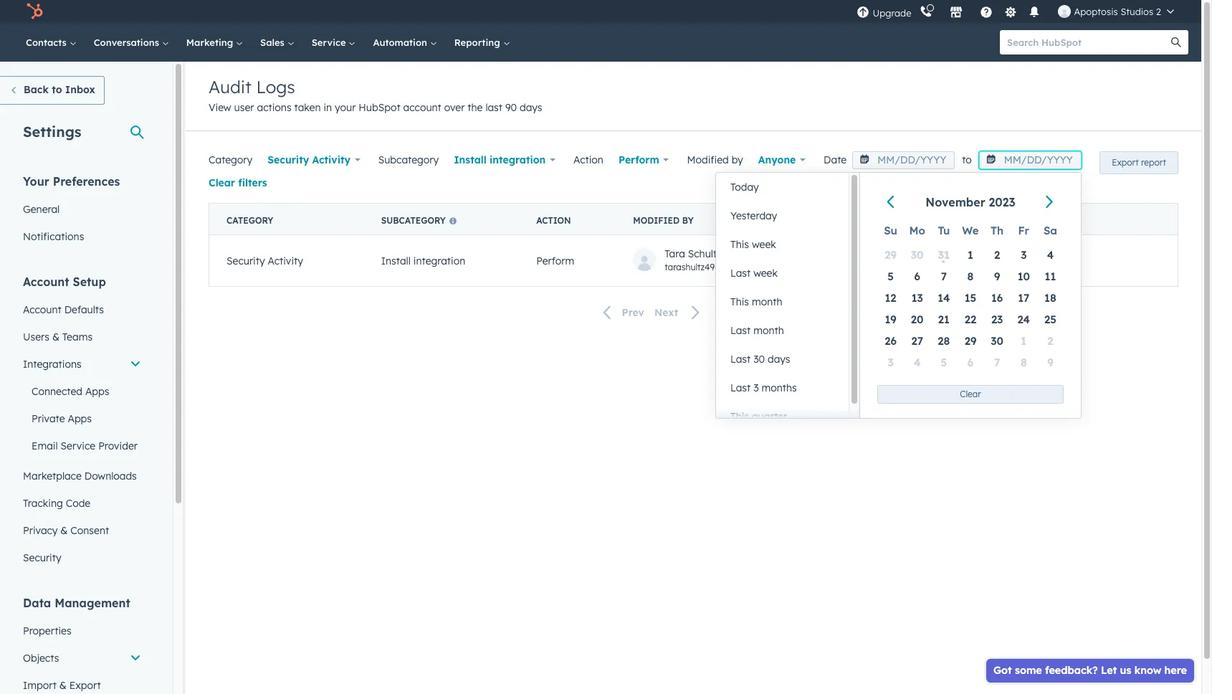 Task type: locate. For each thing, give the bounding box(es) containing it.
3 menu item down the fr
[[1011, 245, 1038, 266]]

1 horizontal spatial 2023
[[989, 195, 1016, 209]]

22 menu item
[[958, 309, 984, 331]]

18 menu item
[[1038, 288, 1064, 309]]

clear for clear filters
[[209, 176, 235, 189]]

1 vertical spatial account
[[23, 303, 62, 316]]

week inside button
[[754, 267, 778, 280]]

5 down 28 menu item
[[941, 356, 947, 369]]

date inside button
[[827, 215, 850, 226]]

& right users
[[52, 331, 59, 344]]

0 vertical spatial perform
[[619, 153, 660, 166]]

1 horizontal spatial 3 menu item
[[1011, 245, 1038, 266]]

& inside privacy & consent link
[[60, 524, 68, 537]]

1 vertical spatial date
[[827, 215, 850, 226]]

1 menu item down we
[[958, 245, 984, 266]]

0 vertical spatial 5 menu item
[[878, 266, 904, 288]]

9
[[995, 270, 1001, 283], [1048, 356, 1054, 369]]

inbox
[[65, 83, 95, 96]]

last for last month
[[731, 324, 751, 337]]

clear inside "button"
[[209, 176, 235, 189]]

today
[[731, 181, 759, 194]]

11
[[1045, 270, 1057, 283]]

last week button
[[716, 259, 849, 288]]

0 vertical spatial 7 menu item
[[931, 266, 958, 288]]

account up users
[[23, 303, 62, 316]]

1 horizontal spatial 9 menu item
[[1038, 352, 1064, 374]]

9 for leftmost 9 menu item
[[995, 270, 1001, 283]]

8 menu item
[[958, 266, 984, 288], [1011, 352, 1038, 374]]

last inside last week button
[[731, 267, 751, 280]]

2 menu item down 25
[[1038, 331, 1064, 352]]

security activity inside popup button
[[268, 153, 351, 166]]

marketplace
[[23, 470, 82, 483]]

1 horizontal spatial mm/dd/yyyy text field
[[979, 151, 1082, 169]]

to up november 2023
[[962, 153, 972, 166]]

1 vertical spatial 4 menu item
[[904, 352, 931, 374]]

MM/DD/YYYY text field
[[853, 151, 955, 169], [979, 151, 1082, 169]]

15
[[965, 291, 977, 305]]

apps up private apps link
[[85, 385, 109, 398]]

0 horizontal spatial 8
[[968, 270, 974, 283]]

&
[[52, 331, 59, 344], [60, 524, 68, 537], [59, 679, 67, 692]]

0 horizontal spatial 30 menu item
[[904, 245, 931, 266]]

modified right perform popup button on the right of the page
[[687, 153, 729, 166]]

gmt
[[929, 254, 951, 267]]

3 this from the top
[[731, 410, 749, 423]]

connected
[[32, 385, 82, 398]]

6 menu item up clear button
[[958, 352, 984, 374]]

2 menu item down th
[[984, 245, 1011, 266]]

1 vertical spatial 8 menu item
[[1011, 352, 1038, 374]]

5
[[888, 270, 894, 283], [941, 356, 947, 369]]

1 down 24 menu item
[[1021, 334, 1027, 348]]

this for this week
[[731, 238, 749, 251]]

email service provider
[[32, 440, 138, 453]]

0 vertical spatial action
[[574, 153, 604, 166]]

0 vertical spatial month
[[752, 295, 783, 308]]

week inside button
[[752, 238, 777, 251]]

10 left per
[[716, 306, 728, 319]]

clear filters
[[209, 176, 267, 189]]

0 horizontal spatial 6 menu item
[[904, 266, 931, 288]]

last 30 days
[[731, 353, 791, 366]]

1 horizontal spatial action
[[574, 153, 604, 166]]

1 vertical spatial to
[[962, 153, 972, 166]]

descending sort. press to sort ascending. element
[[909, 214, 914, 227]]

last for last week
[[731, 267, 751, 280]]

1 horizontal spatial 2 menu item
[[1038, 331, 1064, 352]]

settings image
[[1005, 6, 1018, 19]]

by up tara
[[682, 215, 694, 226]]

7 menu item
[[931, 266, 958, 288], [984, 352, 1011, 374]]

2023 right 30,
[[864, 254, 886, 267]]

13 menu item
[[904, 288, 931, 309]]

0 vertical spatial apps
[[85, 385, 109, 398]]

0 horizontal spatial service
[[61, 440, 96, 453]]

modified by up tara
[[633, 215, 694, 226]]

17 menu item
[[1011, 288, 1038, 309]]

29 menu item down su
[[878, 245, 904, 266]]

1 horizontal spatial service
[[312, 37, 349, 48]]

5 for the bottommost 5 menu item
[[941, 356, 947, 369]]

5 menu item
[[878, 266, 904, 288], [931, 352, 958, 374]]

5 down oct 30, 2023 3:02 pm gmt
[[888, 270, 894, 283]]

days right the 90
[[520, 101, 543, 114]]

22
[[965, 313, 977, 326]]

10 menu item
[[1011, 266, 1038, 288]]

week up this month
[[754, 267, 778, 280]]

contacts
[[26, 37, 69, 48]]

search button
[[1165, 30, 1189, 55]]

1 account from the top
[[23, 275, 69, 289]]

date for date
[[824, 153, 847, 166]]

menu
[[856, 0, 1185, 23]]

0 horizontal spatial 2 menu item
[[984, 245, 1011, 266]]

conversations link
[[85, 23, 178, 62]]

3 for leftmost 3 menu item
[[888, 356, 894, 369]]

4 menu item down 27
[[904, 352, 931, 374]]

conversations
[[94, 37, 162, 48]]

& inside users & teams link
[[52, 331, 59, 344]]

8 for right 8 menu item
[[1021, 356, 1027, 369]]

category for security activity
[[227, 215, 273, 226]]

date of change button
[[810, 203, 994, 235]]

0 horizontal spatial action
[[537, 215, 571, 226]]

7 menu item up 14 at the right
[[931, 266, 958, 288]]

days up months
[[768, 353, 791, 366]]

0 vertical spatial clear
[[209, 176, 235, 189]]

24
[[1018, 313, 1031, 326]]

0 horizontal spatial days
[[520, 101, 543, 114]]

months
[[762, 382, 797, 394]]

notifications link
[[14, 223, 150, 250]]

1 horizontal spatial 5
[[941, 356, 947, 369]]

1 vertical spatial security activity
[[227, 254, 303, 267]]

0 vertical spatial days
[[520, 101, 543, 114]]

30
[[911, 248, 924, 262], [991, 334, 1004, 348], [754, 353, 765, 366]]

2 account from the top
[[23, 303, 62, 316]]

0 vertical spatial export
[[1112, 157, 1139, 168]]

integrations
[[23, 358, 82, 371]]

1 vertical spatial 5
[[941, 356, 947, 369]]

anyone
[[759, 153, 796, 166]]

1 down we
[[968, 248, 974, 262]]

audit logs view user actions taken in your hubspot account over the last 90 days
[[209, 76, 543, 114]]

30 menu item down "mo"
[[904, 245, 931, 266]]

6 up clear button
[[968, 356, 974, 369]]

week
[[752, 238, 777, 251], [754, 267, 778, 280]]

month for this month
[[752, 295, 783, 308]]

install integration inside install integration popup button
[[454, 153, 546, 166]]

clear inside button
[[960, 389, 982, 399]]

6
[[915, 270, 921, 283], [968, 356, 974, 369]]

1 horizontal spatial 2
[[1048, 334, 1054, 348]]

0 vertical spatial week
[[752, 238, 777, 251]]

account setup
[[23, 275, 106, 289]]

0 horizontal spatial 29 menu item
[[878, 245, 904, 266]]

integrations button
[[14, 351, 150, 378]]

9 menu item down 25 menu item
[[1038, 352, 1064, 374]]

to right "back"
[[52, 83, 62, 96]]

service down private apps link
[[61, 440, 96, 453]]

tracking code link
[[14, 490, 150, 517]]

activity inside popup button
[[312, 153, 351, 166]]

account up account defaults
[[23, 275, 69, 289]]

export inside the data management element
[[69, 679, 101, 692]]

8 up 15
[[968, 270, 974, 283]]

1 vertical spatial &
[[60, 524, 68, 537]]

& for teams
[[52, 331, 59, 344]]

0 horizontal spatial 6
[[915, 270, 921, 283]]

apoptosis
[[1075, 6, 1119, 17]]

service link
[[303, 23, 365, 62]]

1 vertical spatial 7 menu item
[[984, 352, 1011, 374]]

0 vertical spatial to
[[52, 83, 62, 96]]

1 horizontal spatial 9
[[1048, 356, 1054, 369]]

sa
[[1044, 224, 1058, 237]]

0 vertical spatial 4 menu item
[[1038, 245, 1064, 266]]

1 vertical spatial by
[[682, 215, 694, 226]]

10 up 17
[[1018, 270, 1030, 283]]

& for export
[[59, 679, 67, 692]]

1 vertical spatial 9
[[1048, 356, 1054, 369]]

0 vertical spatial 3 menu item
[[1011, 245, 1038, 266]]

objects button
[[14, 645, 150, 672]]

this down yesterday at top
[[731, 238, 749, 251]]

automation link
[[365, 23, 446, 62]]

29 down su
[[885, 248, 897, 262]]

0 horizontal spatial 4
[[914, 356, 921, 369]]

clear filters button
[[209, 174, 267, 191]]

2 horizontal spatial 30
[[991, 334, 1004, 348]]

1 vertical spatial service
[[61, 440, 96, 453]]

modified by up today
[[687, 153, 744, 166]]

modified up tara
[[633, 215, 680, 226]]

0 vertical spatial account
[[23, 275, 69, 289]]

3 last from the top
[[731, 353, 751, 366]]

0 horizontal spatial 3
[[754, 382, 759, 394]]

1 vertical spatial 10
[[716, 306, 728, 319]]

1 horizontal spatial 7
[[995, 356, 1001, 369]]

account
[[403, 101, 442, 114]]

14
[[938, 291, 951, 305]]

1 horizontal spatial 30
[[911, 248, 924, 262]]

0 horizontal spatial activity
[[268, 254, 303, 267]]

1 vertical spatial 3 menu item
[[878, 352, 904, 374]]

2023 up th
[[989, 195, 1016, 209]]

2 vertical spatial 2
[[1048, 334, 1054, 348]]

3 down 26 menu item
[[888, 356, 894, 369]]

4 menu item
[[1038, 245, 1064, 266], [904, 352, 931, 374]]

10 inside menu item
[[1018, 270, 1030, 283]]

29 menu item down 22
[[958, 331, 984, 352]]

filters
[[238, 176, 267, 189]]

apps up the email service provider 'link'
[[68, 412, 92, 425]]

mm/dd/yyyy text field up previous month image
[[853, 151, 955, 169]]

connected apps
[[32, 385, 109, 398]]

category for subcategory
[[209, 153, 253, 166]]

export down objects button
[[69, 679, 101, 692]]

23
[[992, 313, 1004, 326]]

user
[[234, 101, 254, 114]]

last down last month
[[731, 353, 751, 366]]

category up clear filters "button"
[[209, 153, 253, 166]]

security inside popup button
[[268, 153, 309, 166]]

31 menu item
[[931, 245, 958, 266]]

5 menu item down 28
[[931, 352, 958, 374]]

2023
[[989, 195, 1016, 209], [864, 254, 886, 267]]

studios
[[1121, 6, 1154, 17]]

9 menu item
[[984, 266, 1011, 288], [1038, 352, 1064, 374]]

0 horizontal spatial integration
[[414, 254, 466, 267]]

this left page
[[731, 295, 749, 308]]

1 vertical spatial 30
[[991, 334, 1004, 348]]

pagination navigation
[[595, 303, 709, 322]]

2 down th
[[995, 248, 1001, 262]]

Search HubSpot search field
[[1000, 30, 1176, 55]]

export inside button
[[1112, 157, 1139, 168]]

1 vertical spatial install integration
[[381, 254, 466, 267]]

clear
[[209, 176, 235, 189], [960, 389, 982, 399]]

last for last 3 months
[[731, 382, 751, 394]]

6 menu item
[[904, 266, 931, 288], [958, 352, 984, 374]]

0 horizontal spatial 2023
[[864, 254, 886, 267]]

data management
[[23, 596, 130, 610]]

4 down 27 menu item
[[914, 356, 921, 369]]

9 down 25 menu item
[[1048, 356, 1054, 369]]

30 down 23 menu item
[[991, 334, 1004, 348]]

2 this from the top
[[731, 295, 749, 308]]

10 inside popup button
[[716, 306, 728, 319]]

export left report
[[1112, 157, 1139, 168]]

security activity
[[268, 153, 351, 166], [227, 254, 303, 267]]

2 last from the top
[[731, 324, 751, 337]]

service right sales link
[[312, 37, 349, 48]]

install inside popup button
[[454, 153, 487, 166]]

0 vertical spatial date
[[824, 153, 847, 166]]

29 down 22 menu item
[[965, 334, 977, 348]]

1 vertical spatial clear
[[960, 389, 982, 399]]

8
[[968, 270, 974, 283], [1021, 356, 1027, 369]]

30,
[[847, 254, 861, 267]]

4 up "11"
[[1047, 248, 1054, 262]]

30 down last month
[[754, 353, 765, 366]]

descending sort. press to sort ascending. image
[[909, 214, 914, 224]]

hubspot link
[[17, 3, 54, 20]]

1 horizontal spatial 3
[[888, 356, 894, 369]]

1 vertical spatial activity
[[268, 254, 303, 267]]

0 horizontal spatial 7 menu item
[[931, 266, 958, 288]]

0 vertical spatial activity
[[312, 153, 351, 166]]

category down filters
[[227, 215, 273, 226]]

last inside last 30 days button
[[731, 353, 751, 366]]

last down per
[[731, 324, 751, 337]]

& right import
[[59, 679, 67, 692]]

10 for 10
[[1018, 270, 1030, 283]]

private apps
[[32, 412, 92, 425]]

0 horizontal spatial to
[[52, 83, 62, 96]]

9 up 16
[[995, 270, 1001, 283]]

0 vertical spatial security
[[268, 153, 309, 166]]

2 down 25 menu item
[[1048, 334, 1054, 348]]

email service provider link
[[14, 432, 150, 460]]

0 vertical spatial category
[[209, 153, 253, 166]]

3 menu item down 26
[[878, 352, 904, 374]]

account inside account defaults 'link'
[[23, 303, 62, 316]]

account for account defaults
[[23, 303, 62, 316]]

7 down gmt in the top of the page
[[941, 270, 947, 283]]

10
[[1018, 270, 1030, 283], [716, 306, 728, 319]]

8 down 24 menu item
[[1021, 356, 1027, 369]]

last for last 30 days
[[731, 353, 751, 366]]

view
[[209, 101, 231, 114]]

9 menu item up 16
[[984, 266, 1011, 288]]

3 menu item
[[1011, 245, 1038, 266], [878, 352, 904, 374]]

2 horizontal spatial 3
[[1021, 248, 1027, 262]]

days inside audit logs view user actions taken in your hubspot account over the last 90 days
[[520, 101, 543, 114]]

1 horizontal spatial 4
[[1047, 248, 1054, 262]]

1 horizontal spatial 10
[[1018, 270, 1030, 283]]

mm/dd/yyyy text field up next month image
[[979, 151, 1082, 169]]

5 menu item up 12
[[878, 266, 904, 288]]

tara schultz tarashultz49@gmail.com
[[665, 247, 766, 273]]

1 horizontal spatial modified
[[687, 153, 729, 166]]

4 menu item up "11"
[[1038, 245, 1064, 266]]

1 vertical spatial 5 menu item
[[931, 352, 958, 374]]

date left "of"
[[827, 215, 850, 226]]

3 left months
[[754, 382, 759, 394]]

30 right 3:02
[[911, 248, 924, 262]]

30 menu item
[[904, 245, 931, 266], [984, 331, 1011, 352]]

1 horizontal spatial perform
[[619, 153, 660, 166]]

last up this quarter
[[731, 382, 751, 394]]

& inside import & export link
[[59, 679, 67, 692]]

management
[[55, 596, 130, 610]]

1 horizontal spatial activity
[[312, 153, 351, 166]]

0 vertical spatial security activity
[[268, 153, 351, 166]]

sales
[[260, 37, 287, 48]]

6 down pm
[[915, 270, 921, 283]]

1 horizontal spatial by
[[732, 153, 744, 166]]

7 up clear button
[[995, 356, 1001, 369]]

27 menu item
[[904, 331, 931, 352]]

20
[[911, 313, 924, 326]]

8 menu item down 24 menu item
[[1011, 352, 1038, 374]]

1 last from the top
[[731, 267, 751, 280]]

6 menu item up '13'
[[904, 266, 931, 288]]

2 menu item
[[984, 245, 1011, 266], [1038, 331, 1064, 352]]

by up today
[[732, 153, 744, 166]]

0 vertical spatial this
[[731, 238, 749, 251]]

17
[[1019, 291, 1030, 305]]

3
[[1021, 248, 1027, 262], [888, 356, 894, 369], [754, 382, 759, 394]]

& right privacy
[[60, 524, 68, 537]]

this left quarter
[[731, 410, 749, 423]]

1 vertical spatial month
[[754, 324, 784, 337]]

this for this month
[[731, 295, 749, 308]]

perform
[[619, 153, 660, 166], [537, 254, 575, 267]]

3 up the 10 menu item
[[1021, 248, 1027, 262]]

1 this from the top
[[731, 238, 749, 251]]

0 vertical spatial 6 menu item
[[904, 266, 931, 288]]

2 horizontal spatial security
[[268, 153, 309, 166]]

30 menu item down 23
[[984, 331, 1011, 352]]

0 horizontal spatial 1
[[968, 248, 974, 262]]

hubspot image
[[26, 3, 43, 20]]

25
[[1045, 313, 1057, 326]]

7 menu item up clear button
[[984, 352, 1011, 374]]

8 menu item up 15
[[958, 266, 984, 288]]

24 menu item
[[1011, 309, 1038, 331]]

date of change
[[827, 215, 904, 226]]

0 vertical spatial modified by
[[687, 153, 744, 166]]

0 horizontal spatial 10
[[716, 306, 728, 319]]

anyone button
[[749, 146, 815, 174]]

last
[[486, 101, 503, 114]]

2 vertical spatial this
[[731, 410, 749, 423]]

page
[[751, 306, 776, 319]]

1 menu item
[[958, 245, 984, 266], [1011, 331, 1038, 352]]

2 inside popup button
[[1157, 6, 1162, 17]]

tarashultz49@gmail.com
[[665, 262, 766, 273]]

su
[[884, 224, 898, 237]]

2 right studios
[[1157, 6, 1162, 17]]

date right anyone popup button
[[824, 153, 847, 166]]

apps
[[85, 385, 109, 398], [68, 412, 92, 425]]

last down this week
[[731, 267, 751, 280]]

0 horizontal spatial 2
[[995, 248, 1001, 262]]

week up the last week
[[752, 238, 777, 251]]

1 menu item down 24
[[1011, 331, 1038, 352]]

30 inside button
[[754, 353, 765, 366]]

29 menu item
[[878, 245, 904, 266], [958, 331, 984, 352]]

this week
[[731, 238, 777, 251]]

help image
[[981, 6, 994, 19]]

export
[[1112, 157, 1139, 168], [69, 679, 101, 692]]

4 for top 4 menu item
[[1047, 248, 1054, 262]]

4 last from the top
[[731, 382, 751, 394]]



Task type: vqa. For each thing, say whether or not it's contained in the screenshot.


Task type: describe. For each thing, give the bounding box(es) containing it.
& for consent
[[60, 524, 68, 537]]

27
[[912, 334, 924, 348]]

hubspot
[[359, 101, 401, 114]]

calling icon button
[[915, 2, 939, 21]]

11 menu item
[[1038, 266, 1064, 288]]

consent
[[70, 524, 109, 537]]

security inside account setup element
[[23, 551, 61, 564]]

privacy & consent
[[23, 524, 109, 537]]

next button
[[650, 303, 709, 322]]

1 vertical spatial integration
[[414, 254, 466, 267]]

privacy & consent link
[[14, 517, 150, 544]]

25 menu item
[[1038, 309, 1064, 331]]

this month
[[731, 295, 783, 308]]

data management element
[[14, 595, 150, 694]]

1 vertical spatial modified by
[[633, 215, 694, 226]]

integration inside popup button
[[490, 153, 546, 166]]

schultz
[[688, 247, 722, 260]]

sales link
[[252, 23, 303, 62]]

settings
[[23, 123, 81, 141]]

in
[[324, 101, 332, 114]]

privacy
[[23, 524, 58, 537]]

service inside 'link'
[[61, 440, 96, 453]]

apps for connected apps
[[85, 385, 109, 398]]

notifications button
[[1023, 0, 1047, 23]]

3 inside button
[[754, 382, 759, 394]]

marketplaces image
[[951, 6, 963, 19]]

16
[[992, 291, 1003, 305]]

marketing
[[186, 37, 236, 48]]

0 vertical spatial subcategory
[[378, 153, 439, 166]]

2 mm/dd/yyyy text field from the left
[[979, 151, 1082, 169]]

13
[[912, 291, 923, 305]]

over
[[444, 101, 465, 114]]

your preferences element
[[14, 174, 150, 250]]

0 vertical spatial 1 menu item
[[958, 245, 984, 266]]

1 horizontal spatial to
[[962, 153, 972, 166]]

private
[[32, 412, 65, 425]]

1 horizontal spatial 8 menu item
[[1011, 352, 1038, 374]]

28
[[938, 334, 950, 348]]

notifications image
[[1029, 6, 1042, 19]]

install integration button
[[445, 146, 565, 174]]

10 for 10 per page
[[716, 306, 728, 319]]

prev
[[622, 306, 645, 319]]

prev button
[[595, 303, 650, 322]]

18
[[1045, 291, 1057, 305]]

1 vertical spatial action
[[537, 215, 571, 226]]

0 vertical spatial by
[[732, 153, 744, 166]]

properties link
[[14, 617, 150, 645]]

3 for the top 3 menu item
[[1021, 248, 1027, 262]]

fr
[[1019, 224, 1030, 237]]

0 horizontal spatial 9 menu item
[[984, 266, 1011, 288]]

downloads
[[84, 470, 137, 483]]

1 vertical spatial 6 menu item
[[958, 352, 984, 374]]

1 horizontal spatial 1
[[1021, 334, 1027, 348]]

import & export link
[[14, 672, 150, 694]]

1 mm/dd/yyyy text field from the left
[[853, 151, 955, 169]]

1 vertical spatial 1 menu item
[[1011, 331, 1038, 352]]

last week
[[731, 267, 778, 280]]

marketplace downloads link
[[14, 463, 150, 490]]

oct
[[827, 254, 844, 267]]

23 menu item
[[984, 309, 1011, 331]]

0 vertical spatial 29 menu item
[[878, 245, 904, 266]]

of
[[852, 215, 864, 226]]

logs
[[256, 76, 295, 98]]

last month button
[[716, 316, 849, 345]]

next
[[655, 306, 679, 319]]

connected apps link
[[14, 378, 150, 405]]

general
[[23, 203, 60, 216]]

code
[[66, 497, 91, 510]]

14 menu item
[[931, 288, 958, 309]]

1 horizontal spatial 29
[[965, 334, 977, 348]]

email
[[32, 440, 58, 453]]

search image
[[1172, 37, 1182, 47]]

security activity button
[[258, 146, 370, 174]]

8 for top 8 menu item
[[968, 270, 974, 283]]

taken
[[294, 101, 321, 114]]

3:02
[[889, 254, 908, 267]]

16 menu item
[[984, 288, 1011, 309]]

0 vertical spatial 8 menu item
[[958, 266, 984, 288]]

1 horizontal spatial security
[[227, 254, 265, 267]]

1 vertical spatial 30 menu item
[[984, 331, 1011, 352]]

to inside back to inbox link
[[52, 83, 62, 96]]

0 vertical spatial 29
[[885, 248, 897, 262]]

21 menu item
[[931, 309, 958, 331]]

users & teams
[[23, 331, 93, 344]]

0 horizontal spatial 3 menu item
[[878, 352, 904, 374]]

quarter
[[752, 410, 788, 423]]

last 3 months button
[[716, 374, 849, 402]]

per
[[731, 306, 748, 319]]

your preferences
[[23, 174, 120, 189]]

1 vertical spatial 29 menu item
[[958, 331, 984, 352]]

5 for 5 menu item to the top
[[888, 270, 894, 283]]

tu
[[938, 224, 950, 237]]

0 vertical spatial 2 menu item
[[984, 245, 1011, 266]]

0 vertical spatial 30
[[911, 248, 924, 262]]

0 horizontal spatial 4 menu item
[[904, 352, 931, 374]]

28 menu item
[[931, 331, 958, 352]]

1 vertical spatial 2023
[[864, 254, 886, 267]]

days inside button
[[768, 353, 791, 366]]

objects
[[23, 652, 59, 665]]

calling icon image
[[920, 6, 933, 19]]

audit
[[209, 76, 252, 98]]

export report
[[1112, 157, 1167, 168]]

month for last month
[[754, 324, 784, 337]]

0 horizontal spatial 7
[[941, 270, 947, 283]]

source
[[1012, 215, 1047, 226]]

account for account setup
[[23, 275, 69, 289]]

preferences
[[53, 174, 120, 189]]

this quarter
[[731, 410, 788, 423]]

account defaults link
[[14, 296, 150, 323]]

perform button
[[609, 146, 679, 174]]

previous month image
[[884, 194, 900, 211]]

date for date of change
[[827, 215, 850, 226]]

this week button
[[716, 230, 849, 259]]

0 vertical spatial 2023
[[989, 195, 1016, 209]]

we
[[963, 224, 979, 237]]

this for this quarter
[[731, 410, 749, 423]]

oct 30, 2023 3:02 pm gmt
[[827, 254, 951, 267]]

26 menu item
[[878, 331, 904, 352]]

20 menu item
[[904, 309, 931, 331]]

settings link
[[1002, 4, 1020, 19]]

next month image
[[1042, 194, 1058, 211]]

9 for right 9 menu item
[[1048, 356, 1054, 369]]

actions
[[257, 101, 292, 114]]

data
[[23, 596, 51, 610]]

week for this week
[[752, 238, 777, 251]]

security link
[[14, 544, 150, 572]]

0 horizontal spatial perform
[[537, 254, 575, 267]]

1 vertical spatial 2 menu item
[[1038, 331, 1064, 352]]

general link
[[14, 196, 150, 223]]

1 vertical spatial modified
[[633, 215, 680, 226]]

perform inside popup button
[[619, 153, 660, 166]]

0 vertical spatial 6
[[915, 270, 921, 283]]

week for last week
[[754, 267, 778, 280]]

teams
[[62, 331, 93, 344]]

apps for private apps
[[68, 412, 92, 425]]

12 menu item
[[878, 288, 904, 309]]

november
[[926, 195, 986, 209]]

tracking
[[23, 497, 63, 510]]

menu containing apoptosis studios 2
[[856, 0, 1185, 23]]

0 horizontal spatial install
[[381, 254, 411, 267]]

account setup element
[[14, 274, 150, 572]]

1 horizontal spatial 6
[[968, 356, 974, 369]]

th
[[991, 224, 1004, 237]]

this quarter button
[[716, 402, 849, 431]]

tara schultz image
[[1059, 5, 1072, 18]]

1 vertical spatial subcategory
[[381, 215, 446, 226]]

clear button
[[878, 385, 1064, 404]]

reporting
[[454, 37, 503, 48]]

19
[[885, 313, 897, 326]]

last 30 days button
[[716, 345, 849, 374]]

0 vertical spatial 1
[[968, 248, 974, 262]]

upgrade image
[[857, 6, 870, 19]]

1 vertical spatial 2
[[995, 248, 1001, 262]]

19 menu item
[[878, 309, 904, 331]]

pm
[[911, 254, 926, 267]]

yesterday button
[[716, 202, 849, 230]]

4 for left 4 menu item
[[914, 356, 921, 369]]

15 menu item
[[958, 288, 984, 309]]

1 vertical spatial 7
[[995, 356, 1001, 369]]

clear for clear
[[960, 389, 982, 399]]



